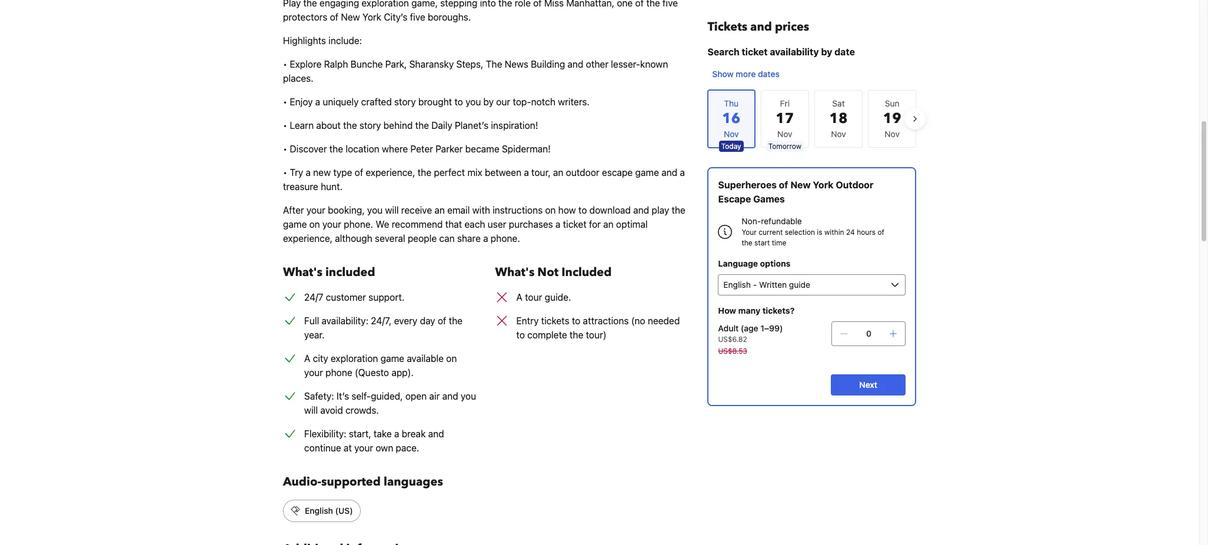 Task type: vqa. For each thing, say whether or not it's contained in the screenshot.
the bottom story
yes



Task type: describe. For each thing, give the bounding box(es) containing it.
us$8.53
[[718, 347, 747, 356]]

phone
[[326, 367, 353, 378]]

within
[[825, 228, 844, 237]]

• for • try a new type of experience, the perfect mix between a tour, an outdoor escape game and a treasure hunt.
[[283, 167, 287, 178]]

selection
[[785, 228, 815, 237]]

outdoor
[[566, 167, 600, 178]]

included
[[326, 264, 375, 280]]

for
[[589, 219, 601, 230]]

although
[[335, 233, 373, 244]]

inspiration!
[[491, 120, 538, 131]]

stepping
[[441, 0, 478, 8]]

every
[[394, 316, 418, 326]]

location
[[346, 144, 380, 154]]

tomorrow
[[769, 142, 802, 151]]

hours
[[857, 228, 876, 237]]

24/7
[[304, 292, 324, 303]]

a for a tour guide.
[[517, 292, 523, 303]]

attractions
[[583, 316, 629, 326]]

how
[[559, 205, 576, 216]]

the left daily
[[415, 120, 429, 131]]

email
[[448, 205, 470, 216]]

we
[[376, 219, 390, 230]]

(us)
[[335, 506, 353, 516]]

1–99)
[[761, 323, 783, 333]]

exploration inside play the engaging exploration game, stepping into the role of miss manhattan, one of the five protectors of new york city's five boroughs.
[[362, 0, 409, 8]]

adult (age 1–99) us$6.82
[[718, 323, 783, 344]]

will inside safety: it's self-guided, open air and you will avoid crowds.
[[304, 405, 318, 416]]

sun
[[885, 98, 900, 108]]

flexibility:
[[304, 429, 347, 439]]

to right tickets on the bottom left of the page
[[572, 316, 581, 326]]

break
[[402, 429, 426, 439]]

tickets?
[[763, 306, 795, 316]]

• for • explore ralph bunche park, sharansky steps, the news building and other lesser-known places.
[[283, 59, 287, 69]]

each
[[465, 219, 486, 230]]

how
[[718, 306, 736, 316]]

0 vertical spatial by
[[821, 47, 833, 57]]

tour,
[[532, 167, 551, 178]]

manhattan,
[[567, 0, 615, 8]]

at
[[344, 443, 352, 453]]

0 horizontal spatial phone.
[[344, 219, 373, 230]]

show
[[712, 69, 734, 79]]

complete
[[528, 330, 567, 340]]

brought
[[419, 97, 452, 107]]

of inside full availability: 24/7, every day of the year.
[[438, 316, 447, 326]]

own
[[376, 443, 394, 453]]

a tour guide.
[[517, 292, 571, 303]]

of down engaging
[[330, 12, 339, 22]]

the inside full availability: 24/7, every day of the year.
[[449, 316, 463, 326]]

next button
[[831, 374, 906, 396]]

it's
[[337, 391, 349, 402]]

• for • discover the location where peter parker became spiderman!
[[283, 144, 287, 154]]

(questo
[[355, 367, 389, 378]]

instructions
[[493, 205, 543, 216]]

and inside flexibility: start, take a break and continue at your own pace.
[[428, 429, 444, 439]]

included
[[562, 264, 612, 280]]

guide.
[[545, 292, 571, 303]]

and inside • explore ralph bunche park, sharansky steps, the news building and other lesser-known places.
[[568, 59, 584, 69]]

experience, inside "• try a new type of experience, the perfect mix between a tour, an outdoor escape game and a treasure hunt."
[[366, 167, 415, 178]]

and inside after your booking, you will receive an email with instructions on how to download and play the game on your phone. we recommend that each user purchases a ticket for an optimal experience, although several people can share a phone.
[[634, 205, 650, 216]]

search
[[708, 47, 740, 57]]

play
[[283, 0, 301, 8]]

1 vertical spatial by
[[484, 97, 494, 107]]

• discover the location where peter parker became spiderman!
[[283, 144, 551, 154]]

what's included
[[283, 264, 375, 280]]

uniquely
[[323, 97, 359, 107]]

new inside play the engaging exploration game, stepping into the role of miss manhattan, one of the five protectors of new york city's five boroughs.
[[341, 12, 360, 22]]

planet's
[[455, 120, 489, 131]]

can
[[440, 233, 455, 244]]

exploration inside a city exploration game available on your phone (questo app).
[[331, 353, 378, 364]]

news
[[505, 59, 529, 69]]

(no
[[632, 316, 646, 326]]

adult
[[718, 323, 739, 333]]

share
[[457, 233, 481, 244]]

what's for what's not included
[[495, 264, 535, 280]]

1 vertical spatial phone.
[[491, 233, 520, 244]]

prices
[[775, 19, 810, 35]]

your down 'booking,'
[[323, 219, 341, 230]]

1 horizontal spatial ticket
[[742, 47, 768, 57]]

of inside "• try a new type of experience, the perfect mix between a tour, an outdoor escape game and a treasure hunt."
[[355, 167, 363, 178]]

0 horizontal spatial on
[[309, 219, 320, 230]]

york inside the superheroes of new york outdoor escape games
[[813, 180, 834, 190]]

0 vertical spatial story
[[395, 97, 416, 107]]

current
[[759, 228, 783, 237]]

protectors
[[283, 12, 328, 22]]

top-
[[513, 97, 531, 107]]

• for • learn about the story behind the daily planet's inspiration!
[[283, 120, 287, 131]]

2 vertical spatial an
[[604, 219, 614, 230]]

a inside flexibility: start, take a break and continue at your own pace.
[[394, 429, 399, 439]]

24/7 customer support.
[[304, 292, 405, 303]]

region containing 17
[[698, 85, 926, 153]]

0 horizontal spatial an
[[435, 205, 445, 216]]

the inside "• try a new type of experience, the perfect mix between a tour, an outdoor escape game and a treasure hunt."
[[418, 167, 432, 178]]

customer
[[326, 292, 366, 303]]

to inside after your booking, you will receive an email with instructions on how to download and play the game on your phone. we recommend that each user purchases a ticket for an optimal experience, although several people can share a phone.
[[579, 205, 587, 216]]

24/7,
[[371, 316, 392, 326]]

boroughs.
[[428, 12, 471, 22]]

download
[[590, 205, 631, 216]]

us$6.82
[[718, 335, 747, 344]]

you inside safety: it's self-guided, open air and you will avoid crowds.
[[461, 391, 476, 402]]

how many tickets?
[[718, 306, 795, 316]]

and inside "• try a new type of experience, the perfect mix between a tour, an outdoor escape game and a treasure hunt."
[[662, 167, 678, 178]]

your right after
[[307, 205, 326, 216]]

discover
[[290, 144, 327, 154]]

nov for 19
[[885, 129, 900, 139]]

include:
[[329, 35, 362, 46]]

next
[[860, 380, 878, 390]]

• learn about the story behind the daily planet's inspiration!
[[283, 120, 538, 131]]

flexibility: start, take a break and continue at your own pace.
[[304, 429, 444, 453]]

more
[[736, 69, 756, 79]]

other
[[586, 59, 609, 69]]

available
[[407, 353, 444, 364]]

sharansky
[[410, 59, 454, 69]]

parker
[[436, 144, 463, 154]]

supported
[[322, 474, 381, 490]]

fri 17 nov tomorrow
[[769, 98, 802, 151]]



Task type: locate. For each thing, give the bounding box(es) containing it.
1 vertical spatial ticket
[[563, 219, 587, 230]]

the right play
[[672, 205, 686, 216]]

refundable
[[761, 216, 802, 226]]

2 • from the top
[[283, 97, 287, 107]]

to down "entry" at the bottom left of page
[[517, 330, 525, 340]]

start,
[[349, 429, 371, 439]]

show more dates button
[[708, 64, 785, 85]]

17
[[776, 109, 795, 128]]

1 horizontal spatial five
[[663, 0, 678, 8]]

crowds.
[[346, 405, 379, 416]]

3 nov from the left
[[885, 129, 900, 139]]

of right 'type'
[[355, 167, 363, 178]]

pace.
[[396, 443, 419, 453]]

of right one
[[636, 0, 644, 8]]

1 nov from the left
[[778, 129, 793, 139]]

0 horizontal spatial game
[[283, 219, 307, 230]]

0 vertical spatial an
[[553, 167, 564, 178]]

3 • from the top
[[283, 120, 287, 131]]

outdoor
[[836, 180, 874, 190]]

0 horizontal spatial a
[[304, 353, 311, 364]]

five
[[663, 0, 678, 8], [410, 12, 426, 22]]

experience, down 'where'
[[366, 167, 415, 178]]

you up planet's
[[466, 97, 481, 107]]

will down safety:
[[304, 405, 318, 416]]

1 vertical spatial five
[[410, 12, 426, 22]]

the
[[486, 59, 503, 69]]

2 what's from the left
[[495, 264, 535, 280]]

1 horizontal spatial an
[[553, 167, 564, 178]]

game up app).
[[381, 353, 405, 364]]

• up places.
[[283, 59, 287, 69]]

support.
[[369, 292, 405, 303]]

what's up 24/7 at the left of page
[[283, 264, 323, 280]]

user
[[488, 219, 507, 230]]

by left our
[[484, 97, 494, 107]]

the right the about on the top of page
[[343, 120, 357, 131]]

the left tour)
[[570, 330, 584, 340]]

avoid
[[321, 405, 343, 416]]

play
[[652, 205, 670, 216]]

your inside flexibility: start, take a break and continue at your own pace.
[[355, 443, 373, 453]]

with
[[473, 205, 490, 216]]

1 horizontal spatial on
[[446, 353, 457, 364]]

experience, down after
[[283, 233, 333, 244]]

0 horizontal spatial five
[[410, 12, 426, 22]]

the down the your at the top right of the page
[[742, 238, 753, 247]]

learn
[[290, 120, 314, 131]]

english
[[305, 506, 333, 516]]

york
[[363, 12, 382, 22], [813, 180, 834, 190]]

on left how
[[545, 205, 556, 216]]

mix
[[468, 167, 483, 178]]

• left learn
[[283, 120, 287, 131]]

the right one
[[647, 0, 661, 8]]

building
[[531, 59, 565, 69]]

tickets
[[708, 19, 748, 35]]

nov inside fri 17 nov tomorrow
[[778, 129, 793, 139]]

0 vertical spatial will
[[385, 205, 399, 216]]

1 horizontal spatial story
[[395, 97, 416, 107]]

on inside a city exploration game available on your phone (questo app).
[[446, 353, 457, 364]]

audio-
[[283, 474, 322, 490]]

1 horizontal spatial experience,
[[366, 167, 415, 178]]

and up the optimal
[[634, 205, 650, 216]]

york inside play the engaging exploration game, stepping into the role of miss manhattan, one of the five protectors of new york city's five boroughs.
[[363, 12, 382, 22]]

language options
[[718, 258, 791, 269]]

that
[[446, 219, 462, 230]]

game inside a city exploration game available on your phone (questo app).
[[381, 353, 405, 364]]

entry
[[517, 316, 539, 326]]

nov inside sat 18 nov
[[832, 129, 847, 139]]

game inside "• try a new type of experience, the perfect mix between a tour, an outdoor escape game and a treasure hunt."
[[636, 167, 659, 178]]

phone. down user
[[491, 233, 520, 244]]

0 horizontal spatial story
[[360, 120, 381, 131]]

a left city
[[304, 353, 311, 364]]

nov down 18
[[832, 129, 847, 139]]

0 vertical spatial on
[[545, 205, 556, 216]]

story up • learn about the story behind the daily planet's inspiration!
[[395, 97, 416, 107]]

about
[[316, 120, 341, 131]]

you up we
[[367, 205, 383, 216]]

superheroes
[[718, 180, 777, 190]]

perfect
[[434, 167, 465, 178]]

1 horizontal spatial phone.
[[491, 233, 520, 244]]

not
[[538, 264, 559, 280]]

1 horizontal spatial nov
[[832, 129, 847, 139]]

entry tickets to attractions (no needed to complete the tour)
[[517, 316, 680, 340]]

full
[[304, 316, 319, 326]]

optimal
[[616, 219, 648, 230]]

• enjoy a uniquely crafted story brought to you by our top-notch writers.
[[283, 97, 590, 107]]

you
[[466, 97, 481, 107], [367, 205, 383, 216], [461, 391, 476, 402]]

safety: it's self-guided, open air and you will avoid crowds.
[[304, 391, 476, 416]]

game inside after your booking, you will receive an email with instructions on how to download and play the game on your phone. we recommend that each user purchases a ticket for an optimal experience, although several people can share a phone.
[[283, 219, 307, 230]]

2 vertical spatial you
[[461, 391, 476, 402]]

1 what's from the left
[[283, 264, 323, 280]]

0 horizontal spatial nov
[[778, 129, 793, 139]]

• left enjoy
[[283, 97, 287, 107]]

tickets
[[541, 316, 570, 326]]

year.
[[304, 330, 325, 340]]

york left outdoor
[[813, 180, 834, 190]]

1 horizontal spatial what's
[[495, 264, 535, 280]]

1 • from the top
[[283, 59, 287, 69]]

and up play
[[662, 167, 678, 178]]

will inside after your booking, you will receive an email with instructions on how to download and play the game on your phone. we recommend that each user purchases a ticket for an optimal experience, although several people can share a phone.
[[385, 205, 399, 216]]

your
[[742, 228, 757, 237]]

2 nov from the left
[[832, 129, 847, 139]]

exploration
[[362, 0, 409, 8], [331, 353, 378, 364]]

0 vertical spatial ticket
[[742, 47, 768, 57]]

to right brought
[[455, 97, 463, 107]]

1 vertical spatial you
[[367, 205, 383, 216]]

1 horizontal spatial game
[[381, 353, 405, 364]]

one
[[617, 0, 633, 8]]

1 vertical spatial experience,
[[283, 233, 333, 244]]

day
[[420, 316, 436, 326]]

(age
[[741, 323, 759, 333]]

tour)
[[586, 330, 607, 340]]

1 horizontal spatial will
[[385, 205, 399, 216]]

of right hours
[[878, 228, 885, 237]]

•
[[283, 59, 287, 69], [283, 97, 287, 107], [283, 120, 287, 131], [283, 144, 287, 154], [283, 167, 287, 178]]

by left 'date'
[[821, 47, 833, 57]]

type
[[333, 167, 352, 178]]

0 vertical spatial exploration
[[362, 0, 409, 8]]

will up we
[[385, 205, 399, 216]]

your
[[307, 205, 326, 216], [323, 219, 341, 230], [304, 367, 323, 378], [355, 443, 373, 453]]

guided,
[[371, 391, 403, 402]]

ticket up show more dates
[[742, 47, 768, 57]]

0 horizontal spatial what's
[[283, 264, 323, 280]]

language
[[718, 258, 758, 269]]

continue
[[304, 443, 341, 453]]

an inside "• try a new type of experience, the perfect mix between a tour, an outdoor escape game and a treasure hunt."
[[553, 167, 564, 178]]

explore
[[290, 59, 322, 69]]

your down start,
[[355, 443, 373, 453]]

sat
[[833, 98, 845, 108]]

behind
[[384, 120, 413, 131]]

york left city's
[[363, 12, 382, 22]]

0 vertical spatial five
[[663, 0, 678, 8]]

five right one
[[663, 0, 678, 8]]

1 horizontal spatial by
[[821, 47, 833, 57]]

nov for 17
[[778, 129, 793, 139]]

what's not included
[[495, 264, 612, 280]]

where
[[382, 144, 408, 154]]

1 vertical spatial exploration
[[331, 353, 378, 364]]

languages
[[384, 474, 443, 490]]

game right escape
[[636, 167, 659, 178]]

show more dates
[[712, 69, 780, 79]]

purchases
[[509, 219, 553, 230]]

0 horizontal spatial will
[[304, 405, 318, 416]]

0 vertical spatial experience,
[[366, 167, 415, 178]]

people
[[408, 233, 437, 244]]

1 horizontal spatial new
[[791, 180, 811, 190]]

0 vertical spatial you
[[466, 97, 481, 107]]

0 horizontal spatial experience,
[[283, 233, 333, 244]]

• inside "• try a new type of experience, the perfect mix between a tour, an outdoor escape game and a treasure hunt."
[[283, 167, 287, 178]]

game down after
[[283, 219, 307, 230]]

a
[[315, 97, 320, 107], [306, 167, 311, 178], [524, 167, 529, 178], [680, 167, 685, 178], [556, 219, 561, 230], [483, 233, 488, 244], [394, 429, 399, 439]]

2 horizontal spatial an
[[604, 219, 614, 230]]

many
[[738, 306, 761, 316]]

a for a city exploration game available on your phone (questo app).
[[304, 353, 311, 364]]

• left discover
[[283, 144, 287, 154]]

0 vertical spatial new
[[341, 12, 360, 22]]

will
[[385, 205, 399, 216], [304, 405, 318, 416]]

4 • from the top
[[283, 144, 287, 154]]

non-
[[742, 216, 761, 226]]

2 vertical spatial game
[[381, 353, 405, 364]]

2 horizontal spatial nov
[[885, 129, 900, 139]]

your down city
[[304, 367, 323, 378]]

1 vertical spatial on
[[309, 219, 320, 230]]

what's up tour
[[495, 264, 535, 280]]

of inside non-refundable your current selection is within 24 hours of the start time
[[878, 228, 885, 237]]

the down peter
[[418, 167, 432, 178]]

and left 'prices' at the top right of page
[[751, 19, 772, 35]]

0 horizontal spatial by
[[484, 97, 494, 107]]

0 vertical spatial york
[[363, 12, 382, 22]]

the inside non-refundable your current selection is within 24 hours of the start time
[[742, 238, 753, 247]]

1 vertical spatial an
[[435, 205, 445, 216]]

english (us)
[[305, 506, 353, 516]]

and left "other" in the top of the page
[[568, 59, 584, 69]]

app).
[[392, 367, 414, 378]]

1 vertical spatial will
[[304, 405, 318, 416]]

what's
[[283, 264, 323, 280], [495, 264, 535, 280]]

new up refundable
[[791, 180, 811, 190]]

the inside after your booking, you will receive an email with instructions on how to download and play the game on your phone. we recommend that each user purchases a ticket for an optimal experience, although several people can share a phone.
[[672, 205, 686, 216]]

1 vertical spatial a
[[304, 353, 311, 364]]

the right "day"
[[449, 316, 463, 326]]

new inside the superheroes of new york outdoor escape games
[[791, 180, 811, 190]]

your inside a city exploration game available on your phone (questo app).
[[304, 367, 323, 378]]

5 • from the top
[[283, 167, 287, 178]]

on right available
[[446, 353, 457, 364]]

0 vertical spatial phone.
[[344, 219, 373, 230]]

you inside after your booking, you will receive an email with instructions on how to download and play the game on your phone. we recommend that each user purchases a ticket for an optimal experience, although several people can share a phone.
[[367, 205, 383, 216]]

story down the crafted
[[360, 120, 381, 131]]

• left try
[[283, 167, 287, 178]]

ticket down how
[[563, 219, 587, 230]]

city
[[313, 353, 328, 364]]

to right how
[[579, 205, 587, 216]]

2 vertical spatial on
[[446, 353, 457, 364]]

phone. up although
[[344, 219, 373, 230]]

of right "day"
[[438, 316, 447, 326]]

• inside • explore ralph bunche park, sharansky steps, the news building and other lesser-known places.
[[283, 59, 287, 69]]

you right "air"
[[461, 391, 476, 402]]

region
[[698, 85, 926, 153]]

2 horizontal spatial game
[[636, 167, 659, 178]]

time
[[772, 238, 787, 247]]

availability
[[770, 47, 819, 57]]

1 vertical spatial york
[[813, 180, 834, 190]]

five down game,
[[410, 12, 426, 22]]

recommend
[[392, 219, 443, 230]]

availability:
[[322, 316, 369, 326]]

experience, inside after your booking, you will receive an email with instructions on how to download and play the game on your phone. we recommend that each user purchases a ticket for an optimal experience, although several people can share a phone.
[[283, 233, 333, 244]]

2 horizontal spatial on
[[545, 205, 556, 216]]

0 vertical spatial game
[[636, 167, 659, 178]]

between
[[485, 167, 522, 178]]

• for • enjoy a uniquely crafted story brought to you by our top-notch writers.
[[283, 97, 287, 107]]

nov for 18
[[832, 129, 847, 139]]

the up protectors
[[303, 0, 317, 8]]

to
[[455, 97, 463, 107], [579, 205, 587, 216], [572, 316, 581, 326], [517, 330, 525, 340]]

0 horizontal spatial york
[[363, 12, 382, 22]]

and right "air"
[[443, 391, 458, 402]]

1 vertical spatial story
[[360, 120, 381, 131]]

and inside safety: it's self-guided, open air and you will avoid crowds.
[[443, 391, 458, 402]]

on down treasure
[[309, 219, 320, 230]]

exploration up city's
[[362, 0, 409, 8]]

games
[[753, 194, 785, 204]]

a inside a city exploration game available on your phone (questo app).
[[304, 353, 311, 364]]

options
[[760, 258, 791, 269]]

0 vertical spatial a
[[517, 292, 523, 303]]

and right break
[[428, 429, 444, 439]]

highlights
[[283, 35, 326, 46]]

what's for what's included
[[283, 264, 323, 280]]

exploration up the 'phone'
[[331, 353, 378, 364]]

1 vertical spatial game
[[283, 219, 307, 230]]

an right for
[[604, 219, 614, 230]]

take
[[374, 429, 392, 439]]

0
[[866, 329, 872, 339]]

new down engaging
[[341, 12, 360, 22]]

0 horizontal spatial ticket
[[563, 219, 587, 230]]

the inside entry tickets to attractions (no needed to complete the tour)
[[570, 330, 584, 340]]

ralph
[[324, 59, 348, 69]]

a
[[517, 292, 523, 303], [304, 353, 311, 364]]

tickets and prices
[[708, 19, 810, 35]]

1 horizontal spatial york
[[813, 180, 834, 190]]

19
[[884, 109, 902, 128]]

needed
[[648, 316, 680, 326]]

ticket
[[742, 47, 768, 57], [563, 219, 587, 230]]

a left tour
[[517, 292, 523, 303]]

of up games
[[779, 180, 788, 190]]

nov up tomorrow
[[778, 129, 793, 139]]

the right into
[[499, 0, 513, 8]]

ticket inside after your booking, you will receive an email with instructions on how to download and play the game on your phone. we recommend that each user purchases a ticket for an optimal experience, although several people can share a phone.
[[563, 219, 587, 230]]

nov down 19
[[885, 129, 900, 139]]

1 horizontal spatial a
[[517, 292, 523, 303]]

of right role
[[533, 0, 542, 8]]

1 vertical spatial new
[[791, 180, 811, 190]]

treasure
[[283, 181, 318, 192]]

of inside the superheroes of new york outdoor escape games
[[779, 180, 788, 190]]

search ticket availability by date
[[708, 47, 855, 57]]

an right tour,
[[553, 167, 564, 178]]

an left 'email'
[[435, 205, 445, 216]]

a city exploration game available on your phone (questo app).
[[304, 353, 457, 378]]

0 horizontal spatial new
[[341, 12, 360, 22]]

the up 'type'
[[330, 144, 343, 154]]

nov inside the sun 19 nov
[[885, 129, 900, 139]]



